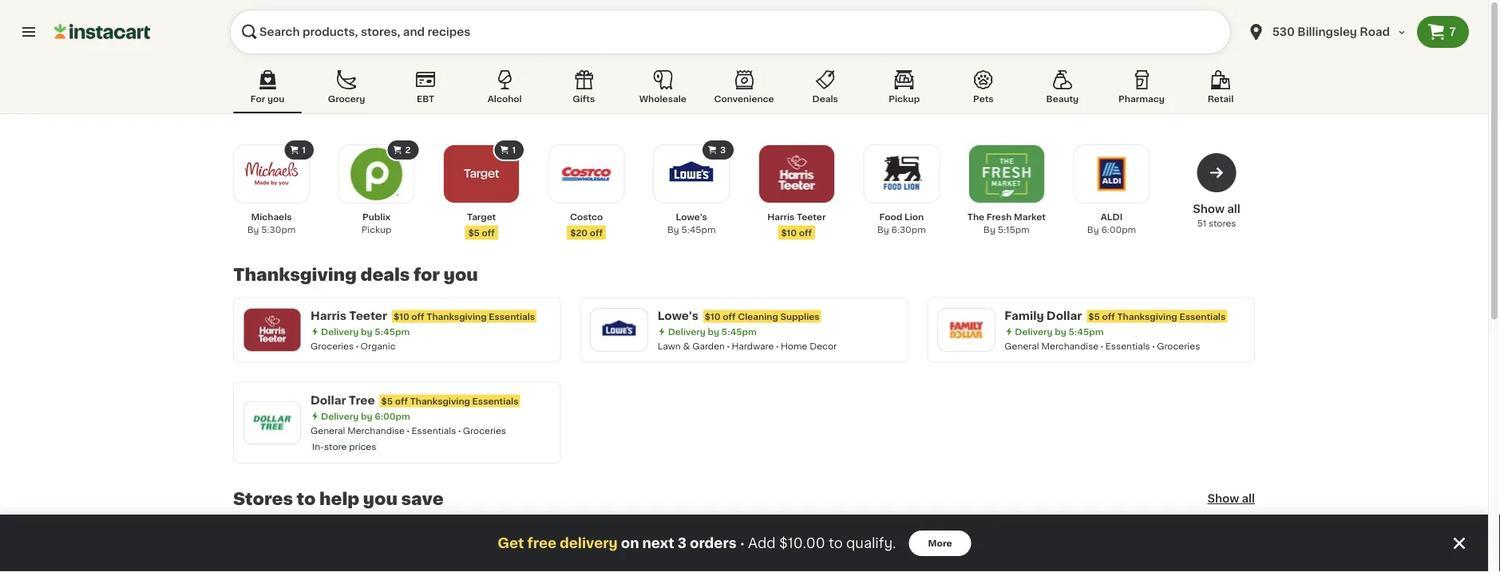 Task type: vqa. For each thing, say whether or not it's contained in the screenshot.


Task type: locate. For each thing, give the bounding box(es) containing it.
thanksgiving
[[233, 267, 357, 284], [427, 312, 487, 321], [1118, 312, 1178, 321], [410, 397, 470, 406]]

family dollar logo image
[[946, 309, 987, 351]]

by down 'food lion' image
[[878, 226, 890, 234]]

essentials
[[489, 312, 535, 321], [1180, 312, 1226, 321], [1106, 342, 1151, 351], [472, 397, 519, 406], [412, 426, 456, 435]]

food left orders on the left of the page
[[658, 534, 688, 545]]

$5 up the general merchandise essentials groceries
[[1089, 312, 1100, 321]]

0 horizontal spatial to
[[297, 491, 316, 508]]

1 horizontal spatial 6:00pm
[[1102, 226, 1137, 234]]

essentials inside harris teeter $10 off thanksgiving essentials
[[489, 312, 535, 321]]

you right 'for'
[[267, 95, 285, 103]]

dollar left tree
[[311, 395, 346, 406]]

by
[[247, 226, 259, 234], [668, 226, 679, 234], [878, 226, 890, 234], [984, 226, 996, 234], [1088, 226, 1099, 234]]

1 horizontal spatial merchandise
[[1042, 342, 1099, 351]]

food lion image
[[875, 147, 929, 201]]

off left cleaning
[[723, 312, 736, 321]]

pets button
[[949, 67, 1018, 113]]

gifts
[[573, 95, 595, 103]]

lion
[[905, 213, 924, 222], [690, 534, 716, 545]]

to right $10.00
[[829, 537, 843, 551]]

0 vertical spatial food
[[880, 213, 903, 222]]

publix pickup
[[362, 213, 392, 234]]

1 vertical spatial 6:30pm
[[722, 551, 757, 560]]

1 for michaels by 5:30pm
[[302, 146, 306, 155]]

0 horizontal spatial teeter
[[349, 310, 387, 321]]

teeter
[[797, 213, 826, 222], [349, 310, 387, 321]]

0 vertical spatial harris
[[768, 213, 795, 222]]

delivery by 5:45pm down family
[[1015, 327, 1104, 336]]

pharmacy
[[1119, 95, 1165, 103]]

1 vertical spatial teeter
[[349, 310, 387, 321]]

delivery for family
[[1015, 327, 1053, 336]]

by inside michaels by 5:30pm
[[247, 226, 259, 234]]

to
[[297, 491, 316, 508], [829, 537, 843, 551]]

5 by from the left
[[1088, 226, 1099, 234]]

1 vertical spatial pickup
[[362, 226, 392, 234]]

by
[[361, 327, 373, 336], [708, 327, 720, 336], [1055, 327, 1067, 336], [361, 412, 373, 421], [708, 551, 720, 560]]

all
[[1228, 204, 1241, 215], [1242, 494, 1255, 505]]

dollar right family
[[1047, 310, 1082, 321]]

$5 down 'target'
[[468, 228, 480, 237]]

2 530 billingsley road button from the left
[[1247, 10, 1408, 54]]

stores
[[233, 491, 293, 508]]

merchandise
[[1042, 342, 1099, 351], [348, 426, 405, 435]]

1 vertical spatial dollar
[[311, 395, 346, 406]]

0 horizontal spatial lion
[[690, 534, 716, 545]]

0 vertical spatial pickup
[[889, 95, 920, 103]]

merchandise down delivery by 6:00pm
[[348, 426, 405, 435]]

help
[[319, 491, 360, 508]]

0 horizontal spatial dollar
[[311, 395, 346, 406]]

1 vertical spatial harris
[[311, 310, 347, 321]]

tree
[[349, 395, 375, 406]]

groceries left organic
[[311, 342, 354, 351]]

1
[[302, 146, 306, 155], [512, 146, 516, 155]]

aldi image
[[1085, 147, 1139, 201]]

lowe's $10 off cleaning supplies
[[658, 310, 820, 321]]

1 vertical spatial show
[[1208, 494, 1240, 505]]

$5 for dollar tree
[[381, 397, 393, 406]]

0 horizontal spatial 6:30pm
[[722, 551, 757, 560]]

530 billingsley road button
[[1238, 10, 1418, 54], [1247, 10, 1408, 54]]

general up the store
[[311, 426, 345, 435]]

thanksgiving up the general merchandise essentials groceries
[[1118, 312, 1178, 321]]

6:00pm for delivery by 6:00pm
[[375, 412, 410, 421]]

off down 'harris teeter' image
[[799, 228, 812, 237]]

get free delivery on next 3 orders • add $10.00 to qualify.
[[498, 537, 897, 551]]

delivery by 5:45pm for dollar
[[1015, 327, 1104, 336]]

tab panel
[[225, 139, 1263, 573]]

1 horizontal spatial to
[[829, 537, 843, 551]]

3 inside treatment tracker modal dialog
[[678, 537, 687, 551]]

teeter inside harris teeter $10 off
[[797, 213, 826, 222]]

0 vertical spatial 6:00pm
[[1102, 226, 1137, 234]]

pickup down the publix
[[362, 226, 392, 234]]

6:30pm down 'food lion' image
[[892, 226, 926, 234]]

1 horizontal spatial 3
[[720, 146, 726, 155]]

0 vertical spatial 3
[[720, 146, 726, 155]]

publix image
[[349, 147, 404, 201]]

1 horizontal spatial $5
[[468, 228, 480, 237]]

wholesale
[[640, 95, 687, 103]]

all inside popup button
[[1242, 494, 1255, 505]]

harris
[[768, 213, 795, 222], [311, 310, 347, 321]]

essentials for dollar
[[1180, 312, 1226, 321]]

6:30pm
[[892, 226, 926, 234], [722, 551, 757, 560]]

1 delivery by 5:45pm from the left
[[321, 327, 410, 336]]

1 horizontal spatial you
[[363, 491, 398, 508]]

$5 right tree
[[381, 397, 393, 406]]

0 vertical spatial lowe's
[[676, 213, 707, 222]]

by down orders on the left of the page
[[708, 551, 720, 560]]

off inside harris teeter $10 off thanksgiving essentials
[[412, 312, 425, 321]]

pharmacy button
[[1108, 67, 1176, 113]]

show for show all
[[1208, 494, 1240, 505]]

1 horizontal spatial 1
[[512, 146, 516, 155]]

0 horizontal spatial 1
[[302, 146, 306, 155]]

2 vertical spatial $5
[[381, 397, 393, 406]]

by for lowe's by 5:45pm
[[668, 226, 679, 234]]

teeter down 'harris teeter' image
[[797, 213, 826, 222]]

you right for
[[444, 267, 478, 284]]

1 horizontal spatial teeter
[[797, 213, 826, 222]]

lion left •
[[690, 534, 716, 545]]

next
[[643, 537, 675, 551]]

delivery for harris
[[321, 327, 359, 336]]

1 vertical spatial 3
[[678, 537, 687, 551]]

delivery by 5:45pm for $10
[[668, 327, 757, 336]]

1 horizontal spatial pickup
[[889, 95, 920, 103]]

harris teeter logo image
[[252, 309, 293, 351]]

1 horizontal spatial delivery by 5:45pm
[[668, 327, 757, 336]]

delivery by 5:45pm
[[321, 327, 410, 336], [668, 327, 757, 336], [1015, 327, 1104, 336]]

groceries down family dollar $5 off thanksgiving essentials
[[1157, 342, 1201, 351]]

free
[[527, 537, 557, 551]]

5:45pm down 'lowe's' image on the left top of the page
[[682, 226, 716, 234]]

3
[[720, 146, 726, 155], [678, 537, 687, 551]]

delivery by 5:45pm up garden
[[668, 327, 757, 336]]

0 horizontal spatial merchandise
[[348, 426, 405, 435]]

groceries inside general merchandise essentials groceries in-store prices
[[463, 426, 506, 435]]

1 vertical spatial general
[[311, 426, 345, 435]]

general for general merchandise essentials groceries
[[1005, 342, 1040, 351]]

pickup up 'food lion' image
[[889, 95, 920, 103]]

1 horizontal spatial groceries
[[463, 426, 506, 435]]

1 horizontal spatial all
[[1242, 494, 1255, 505]]

harris teeter $10 off thanksgiving essentials
[[311, 310, 535, 321]]

1 vertical spatial food
[[658, 534, 688, 545]]

1 vertical spatial you
[[444, 267, 478, 284]]

lowe's
[[676, 213, 707, 222], [658, 310, 699, 321]]

food
[[880, 213, 903, 222], [658, 534, 688, 545]]

1 horizontal spatial 6:30pm
[[892, 226, 926, 234]]

0 horizontal spatial harris
[[311, 310, 347, 321]]

delivery up groceries organic at the left bottom of page
[[321, 327, 359, 336]]

pickup inside tab panel
[[362, 226, 392, 234]]

$10
[[781, 228, 797, 237], [394, 312, 409, 321], [705, 312, 721, 321]]

by up garden
[[708, 327, 720, 336]]

off down 'target'
[[482, 228, 495, 237]]

2 vertical spatial you
[[363, 491, 398, 508]]

delivery for dollar
[[321, 412, 359, 421]]

0 horizontal spatial you
[[267, 95, 285, 103]]

off right $20
[[590, 228, 603, 237]]

0 horizontal spatial general
[[311, 426, 345, 435]]

4 by from the left
[[984, 226, 996, 234]]

lowe's down 'lowe's' image on the left top of the page
[[676, 213, 707, 222]]

thanksgiving for harris teeter
[[427, 312, 487, 321]]

you right help
[[363, 491, 398, 508]]

3 right 'lowe's' image on the left top of the page
[[720, 146, 726, 155]]

1 vertical spatial to
[[829, 537, 843, 551]]

0 horizontal spatial delivery by 5:45pm
[[321, 327, 410, 336]]

you inside button
[[267, 95, 285, 103]]

stores
[[1209, 219, 1237, 228]]

harris down 'harris teeter' image
[[768, 213, 795, 222]]

decor
[[810, 342, 837, 351]]

$10 down 'harris teeter' image
[[781, 228, 797, 237]]

3 right next
[[678, 537, 687, 551]]

0 vertical spatial all
[[1228, 204, 1241, 215]]

0 vertical spatial teeter
[[797, 213, 826, 222]]

0 horizontal spatial $5
[[381, 397, 393, 406]]

1 horizontal spatial $10
[[705, 312, 721, 321]]

by up organic
[[361, 327, 373, 336]]

thanksgiving inside harris teeter $10 off thanksgiving essentials
[[427, 312, 487, 321]]

off
[[482, 228, 495, 237], [590, 228, 603, 237], [799, 228, 812, 237], [412, 312, 425, 321], [723, 312, 736, 321], [1103, 312, 1116, 321], [395, 397, 408, 406]]

lion inside food lion delivery by 6:30pm
[[690, 534, 716, 545]]

2 horizontal spatial $10
[[781, 228, 797, 237]]

show inside show all 51 stores
[[1193, 204, 1225, 215]]

3 by from the left
[[878, 226, 890, 234]]

5:45pm up the general merchandise essentials groceries
[[1069, 327, 1104, 336]]

garden
[[693, 342, 725, 351]]

michaels
[[251, 213, 292, 222]]

general
[[1005, 342, 1040, 351], [311, 426, 345, 435]]

lowe's up & on the bottom of the page
[[658, 310, 699, 321]]

5:45pm for family dollar
[[1069, 327, 1104, 336]]

show inside popup button
[[1208, 494, 1240, 505]]

0 horizontal spatial 6:00pm
[[375, 412, 410, 421]]

$5 inside dollar tree $5 off thanksgiving essentials
[[381, 397, 393, 406]]

show
[[1193, 204, 1225, 215], [1208, 494, 1240, 505]]

1 vertical spatial lowe's
[[658, 310, 699, 321]]

family
[[1005, 310, 1044, 321]]

general down family
[[1005, 342, 1040, 351]]

1 vertical spatial 6:00pm
[[375, 412, 410, 421]]

2 delivery by 5:45pm from the left
[[668, 327, 757, 336]]

5:45pm down lowe's $10 off cleaning supplies
[[722, 327, 757, 336]]

6:30pm inside food lion delivery by 6:30pm
[[722, 551, 757, 560]]

off inside harris teeter $10 off
[[799, 228, 812, 237]]

off up general merchandise essentials groceries in-store prices
[[395, 397, 408, 406]]

delivery down get free delivery on next 3 orders • add $10.00 to qualify.
[[668, 551, 706, 560]]

groceries down dollar tree $5 off thanksgiving essentials
[[463, 426, 506, 435]]

delivery
[[321, 327, 359, 336], [668, 327, 706, 336], [1015, 327, 1053, 336], [321, 412, 359, 421], [668, 551, 706, 560]]

$10 up garden
[[705, 312, 721, 321]]

0 horizontal spatial groceries
[[311, 342, 354, 351]]

convenience
[[714, 95, 774, 103]]

0 vertical spatial $5
[[468, 228, 480, 237]]

harris for harris teeter $10 off thanksgiving essentials
[[311, 310, 347, 321]]

thanksgiving up general merchandise essentials groceries in-store prices
[[410, 397, 470, 406]]

by up the general merchandise essentials groceries
[[1055, 327, 1067, 336]]

0 horizontal spatial 3
[[678, 537, 687, 551]]

thanksgiving inside dollar tree $5 off thanksgiving essentials
[[410, 397, 470, 406]]

$5 inside family dollar $5 off thanksgiving essentials
[[1089, 312, 1100, 321]]

you for thanksgiving deals for you
[[444, 267, 478, 284]]

2 1 from the left
[[512, 146, 516, 155]]

lion down 'food lion' image
[[905, 213, 924, 222]]

5:45pm
[[682, 226, 716, 234], [375, 327, 410, 336], [722, 327, 757, 336], [1069, 327, 1104, 336]]

$10 up organic
[[394, 312, 409, 321]]

by down "michaels"
[[247, 226, 259, 234]]

food inside food lion by 6:30pm
[[880, 213, 903, 222]]

merchandise for general merchandise essentials groceries
[[1042, 342, 1099, 351]]

groceries for general merchandise essentials groceries
[[1157, 342, 1201, 351]]

the fresh market image
[[980, 147, 1034, 201]]

1 right 'target' image
[[512, 146, 516, 155]]

essentials inside general merchandise essentials groceries in-store prices
[[412, 426, 456, 435]]

deals button
[[791, 67, 860, 113]]

food inside food lion delivery by 6:30pm
[[658, 534, 688, 545]]

retail
[[1208, 95, 1234, 103]]

by inside aldi by 6:00pm
[[1088, 226, 1099, 234]]

1 vertical spatial merchandise
[[348, 426, 405, 435]]

$10 inside harris teeter $10 off
[[781, 228, 797, 237]]

harris up groceries organic at the left bottom of page
[[311, 310, 347, 321]]

6:00pm inside aldi by 6:00pm
[[1102, 226, 1137, 234]]

you
[[267, 95, 285, 103], [444, 267, 478, 284], [363, 491, 398, 508]]

1 vertical spatial all
[[1242, 494, 1255, 505]]

by inside lowe's by 5:45pm
[[668, 226, 679, 234]]

lawn
[[658, 342, 681, 351]]

1 horizontal spatial food
[[880, 213, 903, 222]]

teeter up organic
[[349, 310, 387, 321]]

0 horizontal spatial pickup
[[362, 226, 392, 234]]

0 vertical spatial to
[[297, 491, 316, 508]]

merchandise down family dollar $5 off thanksgiving essentials
[[1042, 342, 1099, 351]]

essentials inside family dollar $5 off thanksgiving essentials
[[1180, 312, 1226, 321]]

off down for
[[412, 312, 425, 321]]

0 vertical spatial merchandise
[[1042, 342, 1099, 351]]

0 vertical spatial lion
[[905, 213, 924, 222]]

thanksgiving down for
[[427, 312, 487, 321]]

all inside show all 51 stores
[[1228, 204, 1241, 215]]

2 horizontal spatial groceries
[[1157, 342, 1201, 351]]

0 vertical spatial 6:30pm
[[892, 226, 926, 234]]

lion inside food lion by 6:30pm
[[905, 213, 924, 222]]

convenience button
[[708, 67, 781, 113]]

$5
[[468, 228, 480, 237], [1089, 312, 1100, 321], [381, 397, 393, 406]]

0 horizontal spatial $10
[[394, 312, 409, 321]]

6:30pm inside food lion by 6:30pm
[[892, 226, 926, 234]]

6:00pm for aldi by 6:00pm
[[1102, 226, 1137, 234]]

market
[[1014, 213, 1046, 222]]

1 horizontal spatial dollar
[[1047, 310, 1082, 321]]

1 1 from the left
[[302, 146, 306, 155]]

lowe's for lowe's by 5:45pm
[[676, 213, 707, 222]]

1 horizontal spatial lion
[[905, 213, 924, 222]]

5:45pm up organic
[[375, 327, 410, 336]]

2 by from the left
[[668, 226, 679, 234]]

delivery up & on the bottom of the page
[[668, 327, 706, 336]]

delivery down tree
[[321, 412, 359, 421]]

you for stores to help you save
[[363, 491, 398, 508]]

1 vertical spatial $5
[[1089, 312, 1100, 321]]

1 by from the left
[[247, 226, 259, 234]]

lowe's by 5:45pm
[[668, 213, 716, 234]]

1 horizontal spatial general
[[1005, 342, 1040, 351]]

0 vertical spatial show
[[1193, 204, 1225, 215]]

thanksgiving for family dollar
[[1118, 312, 1178, 321]]

general inside general merchandise essentials groceries in-store prices
[[311, 426, 345, 435]]

0 horizontal spatial all
[[1228, 204, 1241, 215]]

off inside target $5 off
[[482, 228, 495, 237]]

delivery by 5:45pm up groceries organic at the left bottom of page
[[321, 327, 410, 336]]

dollar tree $5 off thanksgiving essentials
[[311, 395, 519, 406]]

food down 'food lion' image
[[880, 213, 903, 222]]

6:30pm down •
[[722, 551, 757, 560]]

wholesale button
[[629, 67, 697, 113]]

by inside food lion by 6:30pm
[[878, 226, 890, 234]]

6:00pm down dollar tree $5 off thanksgiving essentials
[[375, 412, 410, 421]]

2 horizontal spatial $5
[[1089, 312, 1100, 321]]

prices
[[349, 443, 377, 452]]

1 horizontal spatial harris
[[768, 213, 795, 222]]

essentials inside dollar tree $5 off thanksgiving essentials
[[472, 397, 519, 406]]

1 vertical spatial lion
[[690, 534, 716, 545]]

by down aldi image
[[1088, 226, 1099, 234]]

thanksgiving down 5:30pm
[[233, 267, 357, 284]]

2 horizontal spatial you
[[444, 267, 478, 284]]

5:45pm for harris teeter
[[375, 327, 410, 336]]

1 right michaels 'image'
[[302, 146, 306, 155]]

harris inside harris teeter $10 off
[[768, 213, 795, 222]]

off inside dollar tree $5 off thanksgiving essentials
[[395, 397, 408, 406]]

delivery by 6:00pm
[[321, 412, 410, 421]]

thanksgiving inside family dollar $5 off thanksgiving essentials
[[1118, 312, 1178, 321]]

by down 'lowe's' image on the left top of the page
[[668, 226, 679, 234]]

tab panel containing thanksgiving deals for you
[[225, 139, 1263, 573]]

off inside family dollar $5 off thanksgiving essentials
[[1103, 312, 1116, 321]]

lowe's inside lowe's by 5:45pm
[[676, 213, 707, 222]]

lowe's logo image
[[599, 309, 640, 351]]

supplies
[[781, 312, 820, 321]]

to left help
[[297, 491, 316, 508]]

by down tree
[[361, 412, 373, 421]]

0 horizontal spatial food
[[658, 534, 688, 545]]

pickup
[[889, 95, 920, 103], [362, 226, 392, 234]]

2 horizontal spatial delivery by 5:45pm
[[1015, 327, 1104, 336]]

add
[[748, 537, 776, 551]]

merchandise inside general merchandise essentials groceries in-store prices
[[348, 426, 405, 435]]

by down fresh
[[984, 226, 996, 234]]

delivery down family
[[1015, 327, 1053, 336]]

0 vertical spatial general
[[1005, 342, 1040, 351]]

groceries organic
[[311, 342, 396, 351]]

off up the general merchandise essentials groceries
[[1103, 312, 1116, 321]]

3 delivery by 5:45pm from the left
[[1015, 327, 1104, 336]]

target image
[[455, 147, 509, 201]]

$10 inside harris teeter $10 off thanksgiving essentials
[[394, 312, 409, 321]]

teeter for harris teeter $10 off thanksgiving essentials
[[349, 310, 387, 321]]

None search field
[[230, 10, 1231, 54]]

in-
[[312, 443, 324, 452]]

0 vertical spatial you
[[267, 95, 285, 103]]

5:45pm inside lowe's by 5:45pm
[[682, 226, 716, 234]]

6:00pm down aldi
[[1102, 226, 1137, 234]]



Task type: describe. For each thing, give the bounding box(es) containing it.
show all button
[[1208, 491, 1255, 507]]

deals
[[361, 267, 410, 284]]

qualify.
[[847, 537, 897, 551]]

aldi by 6:00pm
[[1088, 213, 1137, 234]]

alcohol button
[[471, 67, 539, 113]]

orders
[[690, 537, 737, 551]]

delivery for lowe's
[[668, 327, 706, 336]]

$5 inside target $5 off
[[468, 228, 480, 237]]

lawn & garden hardware home decor
[[658, 342, 837, 351]]

1 530 billingsley road button from the left
[[1238, 10, 1418, 54]]

Search field
[[230, 10, 1231, 54]]

dollar tree logo image
[[252, 402, 293, 444]]

by for teeter
[[361, 327, 373, 336]]

general merchandise essentials groceries
[[1005, 342, 1201, 351]]

hardware
[[732, 342, 774, 351]]

by for michaels by 5:30pm
[[247, 226, 259, 234]]

deals
[[813, 95, 838, 103]]

harris teeter image
[[770, 147, 824, 201]]

show all 51 stores
[[1193, 204, 1241, 228]]

lion for food lion by 6:30pm
[[905, 213, 924, 222]]

$20
[[570, 228, 588, 237]]

road
[[1360, 26, 1390, 38]]

shop categories tab list
[[233, 67, 1255, 113]]

the
[[968, 213, 985, 222]]

7 button
[[1418, 16, 1470, 48]]

530
[[1273, 26, 1295, 38]]

costco $20 off
[[570, 213, 603, 237]]

costco image
[[560, 147, 614, 201]]

$10 for harris teeter $10 off thanksgiving essentials
[[394, 312, 409, 321]]

michaels image
[[244, 147, 299, 201]]

2
[[405, 146, 411, 155]]

publix
[[363, 213, 391, 222]]

show for show all 51 stores
[[1193, 204, 1225, 215]]

by for dollar
[[1055, 327, 1067, 336]]

$5 for family dollar
[[1089, 312, 1100, 321]]

7
[[1450, 26, 1457, 38]]

alcohol
[[488, 95, 522, 103]]

the fresh market by 5:15pm
[[968, 213, 1046, 234]]

0 vertical spatial dollar
[[1047, 310, 1082, 321]]

by for tree
[[361, 412, 373, 421]]

3 inside tab panel
[[720, 146, 726, 155]]

$10 inside lowe's $10 off cleaning supplies
[[705, 312, 721, 321]]

target $5 off
[[467, 213, 496, 237]]

delivery inside food lion delivery by 6:30pm
[[668, 551, 706, 560]]

$10.00
[[779, 537, 826, 551]]

michaels by 5:30pm
[[247, 213, 296, 234]]

grocery button
[[312, 67, 381, 113]]

$10 for harris teeter $10 off
[[781, 228, 797, 237]]

all for show all 51 stores
[[1228, 204, 1241, 215]]

teeter for harris teeter $10 off
[[797, 213, 826, 222]]

retail button
[[1187, 67, 1255, 113]]

pickup inside button
[[889, 95, 920, 103]]

5:45pm for lowe's
[[722, 327, 757, 336]]

5:30pm
[[261, 226, 296, 234]]

billingsley
[[1298, 26, 1358, 38]]

more button
[[909, 531, 972, 557]]

get
[[498, 537, 524, 551]]

pets
[[974, 95, 994, 103]]

1 for target $5 off
[[512, 146, 516, 155]]

thanksgiving for dollar tree
[[410, 397, 470, 406]]

beauty button
[[1029, 67, 1097, 113]]

ebt button
[[391, 67, 460, 113]]

pickup button
[[870, 67, 939, 113]]

beauty
[[1047, 95, 1079, 103]]

more
[[928, 539, 953, 548]]

essentials for tree
[[472, 397, 519, 406]]

thanksgiving deals for you
[[233, 267, 478, 284]]

by inside food lion delivery by 6:30pm
[[708, 551, 720, 560]]

organic
[[361, 342, 396, 351]]

for
[[414, 267, 440, 284]]

aldi
[[1101, 213, 1123, 222]]

home
[[781, 342, 808, 351]]

food for food lion by 6:30pm
[[880, 213, 903, 222]]

gifts button
[[550, 67, 618, 113]]

all for show all
[[1242, 494, 1255, 505]]

for
[[251, 95, 265, 103]]

by for aldi by 6:00pm
[[1088, 226, 1099, 234]]

food lion by 6:30pm
[[878, 213, 926, 234]]

store
[[324, 443, 347, 452]]

delivery by 5:45pm for teeter
[[321, 327, 410, 336]]

instacart image
[[54, 22, 150, 42]]

costco
[[570, 213, 603, 222]]

off inside "costco $20 off"
[[590, 228, 603, 237]]

for you
[[251, 95, 285, 103]]

&
[[683, 342, 690, 351]]

530 billingsley road
[[1273, 26, 1390, 38]]

food for food lion delivery by 6:30pm
[[658, 534, 688, 545]]

general for general merchandise essentials groceries in-store prices
[[311, 426, 345, 435]]

5:15pm
[[998, 226, 1030, 234]]

lowe's image
[[665, 147, 719, 201]]

on
[[621, 537, 639, 551]]

harris for harris teeter $10 off
[[768, 213, 795, 222]]

to inside treatment tracker modal dialog
[[829, 537, 843, 551]]

cleaning
[[738, 312, 779, 321]]

family dollar $5 off thanksgiving essentials
[[1005, 310, 1226, 321]]

by inside the fresh market by 5:15pm
[[984, 226, 996, 234]]

lion for food lion delivery by 6:30pm
[[690, 534, 716, 545]]

fresh
[[987, 213, 1012, 222]]

ebt
[[417, 95, 435, 103]]

essentials for teeter
[[489, 312, 535, 321]]

lowe's for lowe's $10 off cleaning supplies
[[658, 310, 699, 321]]

general merchandise essentials groceries in-store prices
[[311, 426, 506, 452]]

delivery
[[560, 537, 618, 551]]

for you button
[[233, 67, 302, 113]]

merchandise for general merchandise essentials groceries in-store prices
[[348, 426, 405, 435]]

treatment tracker modal dialog
[[0, 515, 1489, 573]]

stores to help you save
[[233, 491, 444, 508]]

grocery
[[328, 95, 365, 103]]

off inside lowe's $10 off cleaning supplies
[[723, 312, 736, 321]]

•
[[740, 537, 745, 550]]

harris teeter $10 off
[[768, 213, 826, 237]]

show all
[[1208, 494, 1255, 505]]

51
[[1198, 219, 1207, 228]]

save
[[401, 491, 444, 508]]

food lion delivery by 6:30pm
[[658, 534, 757, 560]]

by for $10
[[708, 327, 720, 336]]

groceries for general merchandise essentials groceries in-store prices
[[463, 426, 506, 435]]

target
[[467, 213, 496, 222]]



